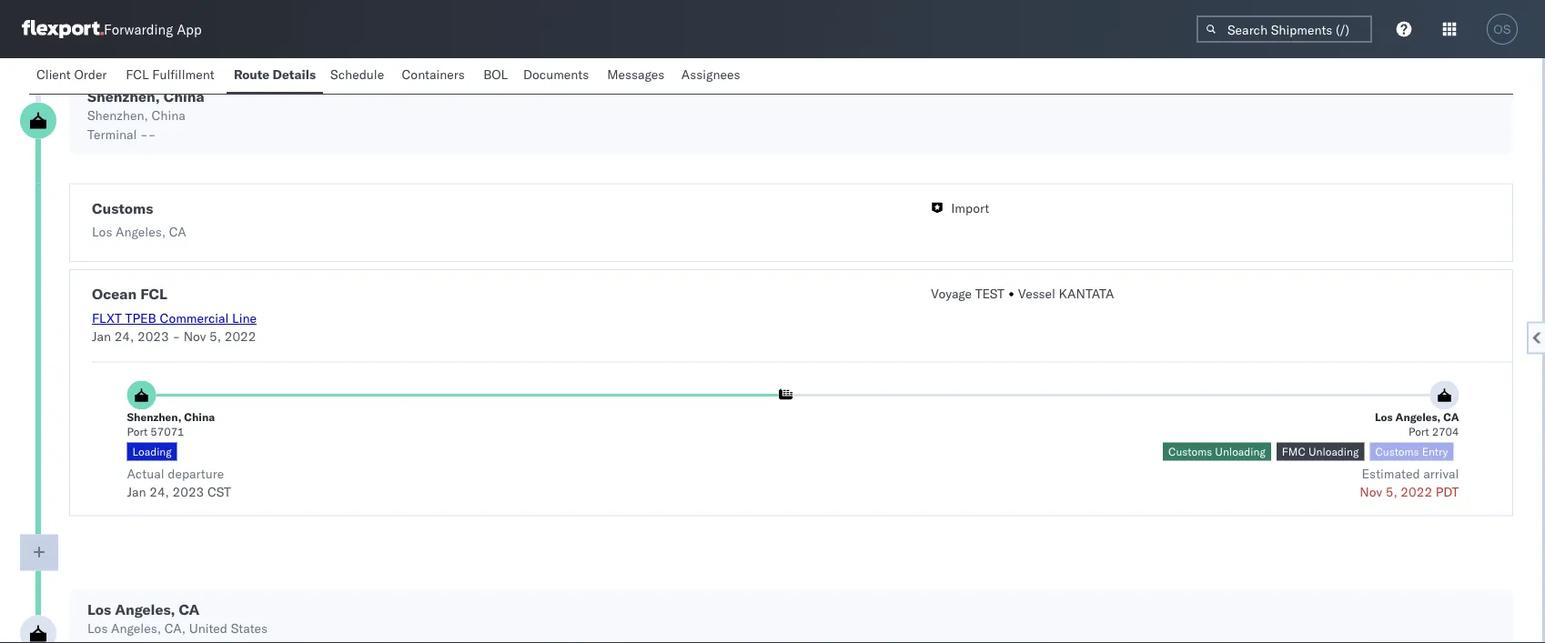 Task type: locate. For each thing, give the bounding box(es) containing it.
los inside los angeles, ca port 2704
[[1375, 411, 1393, 424]]

shenzhen, for shenzhen, china port 57071 loading actual departure jan 24, 2023 cst
[[127, 411, 181, 424]]

ca inside customs los angeles, ca
[[169, 225, 186, 240]]

-
[[140, 127, 148, 143], [148, 127, 156, 143], [172, 328, 180, 344]]

1 vertical spatial 24,
[[149, 484, 169, 500]]

1 vertical spatial 2023
[[173, 484, 204, 500]]

1 horizontal spatial 5,
[[1386, 484, 1398, 500]]

fcl up shenzhen, china shenzhen, china terminal --
[[126, 66, 149, 82]]

1 horizontal spatial port
[[1409, 425, 1429, 439]]

0 vertical spatial 2022
[[225, 328, 256, 344]]

unloading left fmc
[[1215, 445, 1266, 459]]

1 horizontal spatial 2023
[[173, 484, 204, 500]]

vessel kantata
[[1018, 286, 1114, 302]]

documents button
[[516, 58, 600, 94]]

los
[[92, 225, 112, 240], [1375, 411, 1393, 424], [87, 601, 111, 619], [87, 621, 108, 637]]

1 horizontal spatial nov
[[1360, 484, 1383, 500]]

2023 inside ocean fcl flxt tpeb commercial line jan 24, 2023 - nov 5, 2022
[[137, 328, 169, 344]]

shenzhen,
[[87, 87, 160, 106], [87, 107, 148, 123], [127, 411, 181, 424]]

0 vertical spatial 24,
[[114, 328, 134, 344]]

5, down commercial
[[209, 328, 221, 344]]

china down fcl fulfillment button
[[152, 107, 186, 123]]

port up loading
[[127, 425, 148, 439]]

2 vertical spatial ca
[[179, 601, 200, 619]]

1 unloading from the left
[[1215, 445, 1266, 459]]

containers button
[[394, 58, 476, 94]]

customs unloading
[[1169, 445, 1266, 459]]

commercial
[[160, 311, 229, 327]]

details
[[273, 66, 316, 82]]

entry
[[1422, 445, 1448, 459]]

0 horizontal spatial 2023
[[137, 328, 169, 344]]

1 vertical spatial 5,
[[1386, 484, 1398, 500]]

0 vertical spatial jan
[[92, 328, 111, 344]]

customs for customs los angeles, ca
[[92, 199, 153, 218]]

schedule button
[[323, 58, 394, 94]]

1 horizontal spatial customs
[[1169, 445, 1212, 459]]

angeles, up 2704 in the bottom of the page
[[1396, 411, 1441, 424]]

ca for los angeles, ca port 2704
[[1444, 411, 1459, 424]]

client order button
[[29, 58, 119, 94]]

nov down commercial
[[184, 328, 206, 344]]

fcl fulfillment
[[126, 66, 214, 82]]

nov inside ocean fcl flxt tpeb commercial line jan 24, 2023 - nov 5, 2022
[[184, 328, 206, 344]]

0 vertical spatial china
[[164, 87, 205, 106]]

estimated
[[1362, 466, 1420, 482]]

order
[[74, 66, 107, 82]]

fcl up tpeb at the left
[[140, 285, 167, 304]]

0 horizontal spatial nov
[[184, 328, 206, 344]]

ca up "ca,"
[[179, 601, 200, 619]]

unloading right fmc
[[1309, 445, 1359, 459]]

bol
[[483, 66, 508, 82]]

actual
[[127, 466, 164, 482]]

loading
[[132, 445, 172, 459]]

- inside ocean fcl flxt tpeb commercial line jan 24, 2023 - nov 5, 2022
[[172, 328, 180, 344]]

2023
[[137, 328, 169, 344], [173, 484, 204, 500]]

forwarding app link
[[22, 20, 202, 38]]

jan inside ocean fcl flxt tpeb commercial line jan 24, 2023 - nov 5, 2022
[[92, 328, 111, 344]]

customs for customs unloading
[[1169, 445, 1212, 459]]

ca inside los angeles, ca los angeles, ca, united states
[[179, 601, 200, 619]]

0 horizontal spatial 24,
[[114, 328, 134, 344]]

fcl inside button
[[126, 66, 149, 82]]

port up customs entry
[[1409, 425, 1429, 439]]

1 horizontal spatial 2022
[[1401, 484, 1433, 500]]

route details button
[[227, 58, 323, 94]]

24, down actual
[[149, 484, 169, 500]]

fcl
[[126, 66, 149, 82], [140, 285, 167, 304]]

24, inside ocean fcl flxt tpeb commercial line jan 24, 2023 - nov 5, 2022
[[114, 328, 134, 344]]

24, inside the shenzhen, china port 57071 loading actual departure jan 24, 2023 cst
[[149, 484, 169, 500]]

2022 inside estimated arrival nov 5, 2022 pdt
[[1401, 484, 1433, 500]]

1 vertical spatial ca
[[1444, 411, 1459, 424]]

2 port from the left
[[1409, 425, 1429, 439]]

0 vertical spatial nov
[[184, 328, 206, 344]]

port inside the shenzhen, china port 57071 loading actual departure jan 24, 2023 cst
[[127, 425, 148, 439]]

5, inside ocean fcl flxt tpeb commercial line jan 24, 2023 - nov 5, 2022
[[209, 328, 221, 344]]

customs
[[92, 199, 153, 218], [1169, 445, 1212, 459], [1376, 445, 1419, 459]]

ca up ocean fcl flxt tpeb commercial line jan 24, 2023 - nov 5, 2022
[[169, 225, 186, 240]]

nov
[[184, 328, 206, 344], [1360, 484, 1383, 500]]

5, inside estimated arrival nov 5, 2022 pdt
[[1386, 484, 1398, 500]]

china
[[164, 87, 205, 106], [152, 107, 186, 123], [184, 411, 215, 424]]

voyage test
[[931, 286, 1005, 302]]

ca inside los angeles, ca port 2704
[[1444, 411, 1459, 424]]

ca
[[169, 225, 186, 240], [1444, 411, 1459, 424], [179, 601, 200, 619]]

0 horizontal spatial port
[[127, 425, 148, 439]]

1 port from the left
[[127, 425, 148, 439]]

line
[[232, 311, 257, 327]]

1 vertical spatial fcl
[[140, 285, 167, 304]]

ca for los angeles, ca los angeles, ca, united states
[[179, 601, 200, 619]]

0 horizontal spatial 5,
[[209, 328, 221, 344]]

2023 down the departure
[[173, 484, 204, 500]]

ca up 2704 in the bottom of the page
[[1444, 411, 1459, 424]]

messages
[[607, 66, 665, 82]]

customs inside customs los angeles, ca
[[92, 199, 153, 218]]

los inside customs los angeles, ca
[[92, 225, 112, 240]]

0 horizontal spatial 2022
[[225, 328, 256, 344]]

0 vertical spatial shenzhen,
[[87, 87, 160, 106]]

5,
[[209, 328, 221, 344], [1386, 484, 1398, 500]]

estimated arrival nov 5, 2022 pdt
[[1360, 466, 1459, 500]]

1 horizontal spatial unloading
[[1309, 445, 1359, 459]]

1 vertical spatial 2022
[[1401, 484, 1433, 500]]

2023 inside the shenzhen, china port 57071 loading actual departure jan 24, 2023 cst
[[173, 484, 204, 500]]

nov inside estimated arrival nov 5, 2022 pdt
[[1360, 484, 1383, 500]]

jan down flxt
[[92, 328, 111, 344]]

1 horizontal spatial 24,
[[149, 484, 169, 500]]

24, down tpeb at the left
[[114, 328, 134, 344]]

unloading
[[1215, 445, 1266, 459], [1309, 445, 1359, 459]]

china up "57071"
[[184, 411, 215, 424]]

1 vertical spatial nov
[[1360, 484, 1383, 500]]

2 unloading from the left
[[1309, 445, 1359, 459]]

2 vertical spatial shenzhen,
[[127, 411, 181, 424]]

0 horizontal spatial unloading
[[1215, 445, 1266, 459]]

shenzhen, china port 57071 loading actual departure jan 24, 2023 cst
[[127, 411, 231, 500]]

voyage
[[931, 286, 972, 302]]

angeles, up ocean
[[116, 225, 166, 240]]

0 vertical spatial 5,
[[209, 328, 221, 344]]

Search Shipments (/) text field
[[1197, 15, 1372, 43]]

route
[[234, 66, 270, 82]]

2022 down the arrival
[[1401, 484, 1433, 500]]

0 horizontal spatial jan
[[92, 328, 111, 344]]

os
[[1494, 22, 1511, 36]]

5, down estimated
[[1386, 484, 1398, 500]]

1 horizontal spatial jan
[[127, 484, 146, 500]]

unloading for customs unloading
[[1215, 445, 1266, 459]]

assignees button
[[674, 58, 751, 94]]

0 vertical spatial 2023
[[137, 328, 169, 344]]

angeles,
[[116, 225, 166, 240], [1396, 411, 1441, 424], [115, 601, 175, 619], [111, 621, 161, 637]]

1 vertical spatial jan
[[127, 484, 146, 500]]

0 vertical spatial fcl
[[126, 66, 149, 82]]

jan
[[92, 328, 111, 344], [127, 484, 146, 500]]

2022
[[225, 328, 256, 344], [1401, 484, 1433, 500]]

china down the fulfillment
[[164, 87, 205, 106]]

angeles, inside los angeles, ca port 2704
[[1396, 411, 1441, 424]]

states
[[231, 621, 268, 637]]

0 vertical spatial ca
[[169, 225, 186, 240]]

china inside the shenzhen, china port 57071 loading actual departure jan 24, 2023 cst
[[184, 411, 215, 424]]

24,
[[114, 328, 134, 344], [149, 484, 169, 500]]

2022 down line
[[225, 328, 256, 344]]

2023 down tpeb at the left
[[137, 328, 169, 344]]

2 horizontal spatial customs
[[1376, 445, 1419, 459]]

ocean fcl flxt tpeb commercial line jan 24, 2023 - nov 5, 2022
[[92, 285, 257, 344]]

0 horizontal spatial customs
[[92, 199, 153, 218]]

nov down estimated
[[1360, 484, 1383, 500]]

port
[[127, 425, 148, 439], [1409, 425, 1429, 439]]

2 vertical spatial china
[[184, 411, 215, 424]]

jan down actual
[[127, 484, 146, 500]]

shenzhen, inside the shenzhen, china port 57071 loading actual departure jan 24, 2023 cst
[[127, 411, 181, 424]]



Task type: describe. For each thing, give the bounding box(es) containing it.
app
[[177, 20, 202, 38]]

57071
[[150, 425, 184, 439]]

flexport. image
[[22, 20, 104, 38]]

angeles, left "ca,"
[[111, 621, 161, 637]]

port inside los angeles, ca port 2704
[[1409, 425, 1429, 439]]

angeles, inside customs los angeles, ca
[[116, 225, 166, 240]]

1 vertical spatial shenzhen,
[[87, 107, 148, 123]]

terminal
[[87, 127, 137, 143]]

1 vertical spatial china
[[152, 107, 186, 123]]

os button
[[1482, 8, 1524, 50]]

departure
[[168, 466, 224, 482]]

forwarding app
[[104, 20, 202, 38]]

angeles, up "ca,"
[[115, 601, 175, 619]]

fcl fulfillment button
[[119, 58, 227, 94]]

pdt
[[1436, 484, 1459, 500]]

unloading for fmc unloading
[[1309, 445, 1359, 459]]

containers
[[402, 66, 465, 82]]

messages button
[[600, 58, 674, 94]]

forwarding
[[104, 20, 173, 38]]

jan inside the shenzhen, china port 57071 loading actual departure jan 24, 2023 cst
[[127, 484, 146, 500]]

shenzhen, china shenzhen, china terminal --
[[87, 87, 205, 143]]

schedule
[[330, 66, 384, 82]]

ca,
[[164, 621, 186, 637]]

documents
[[523, 66, 589, 82]]

flxt
[[92, 311, 122, 327]]

import
[[951, 200, 990, 216]]

bol button
[[476, 58, 516, 94]]

cst
[[207, 484, 231, 500]]

assignees
[[682, 66, 740, 82]]

kantata
[[1059, 286, 1114, 302]]

fulfillment
[[152, 66, 214, 82]]

customs for customs entry
[[1376, 445, 1419, 459]]

customs los angeles, ca
[[92, 199, 186, 240]]

flxt tpeb commercial line link
[[92, 311, 257, 327]]

2704
[[1432, 425, 1459, 439]]

china for shenzhen, china shenzhen, china terminal --
[[164, 87, 205, 106]]

customs entry
[[1376, 445, 1448, 459]]

tpeb
[[125, 311, 156, 327]]

arrival
[[1424, 466, 1459, 482]]

fmc unloading
[[1282, 445, 1359, 459]]

shenzhen, for shenzhen, china shenzhen, china terminal --
[[87, 87, 160, 106]]

los angeles, ca port 2704
[[1375, 411, 1459, 439]]

china for shenzhen, china port 57071 loading actual departure jan 24, 2023 cst
[[184, 411, 215, 424]]

united
[[189, 621, 228, 637]]

client
[[36, 66, 71, 82]]

route details
[[234, 66, 316, 82]]

client order
[[36, 66, 107, 82]]

vessel
[[1018, 286, 1056, 302]]

fcl inside ocean fcl flxt tpeb commercial line jan 24, 2023 - nov 5, 2022
[[140, 285, 167, 304]]

test
[[975, 286, 1005, 302]]

2022 inside ocean fcl flxt tpeb commercial line jan 24, 2023 - nov 5, 2022
[[225, 328, 256, 344]]

los angeles, ca los angeles, ca, united states
[[87, 601, 268, 637]]

fmc
[[1282, 445, 1306, 459]]

ocean
[[92, 285, 137, 304]]



Task type: vqa. For each thing, say whether or not it's contained in the screenshot.
16th OCEAN FCL from the top
no



